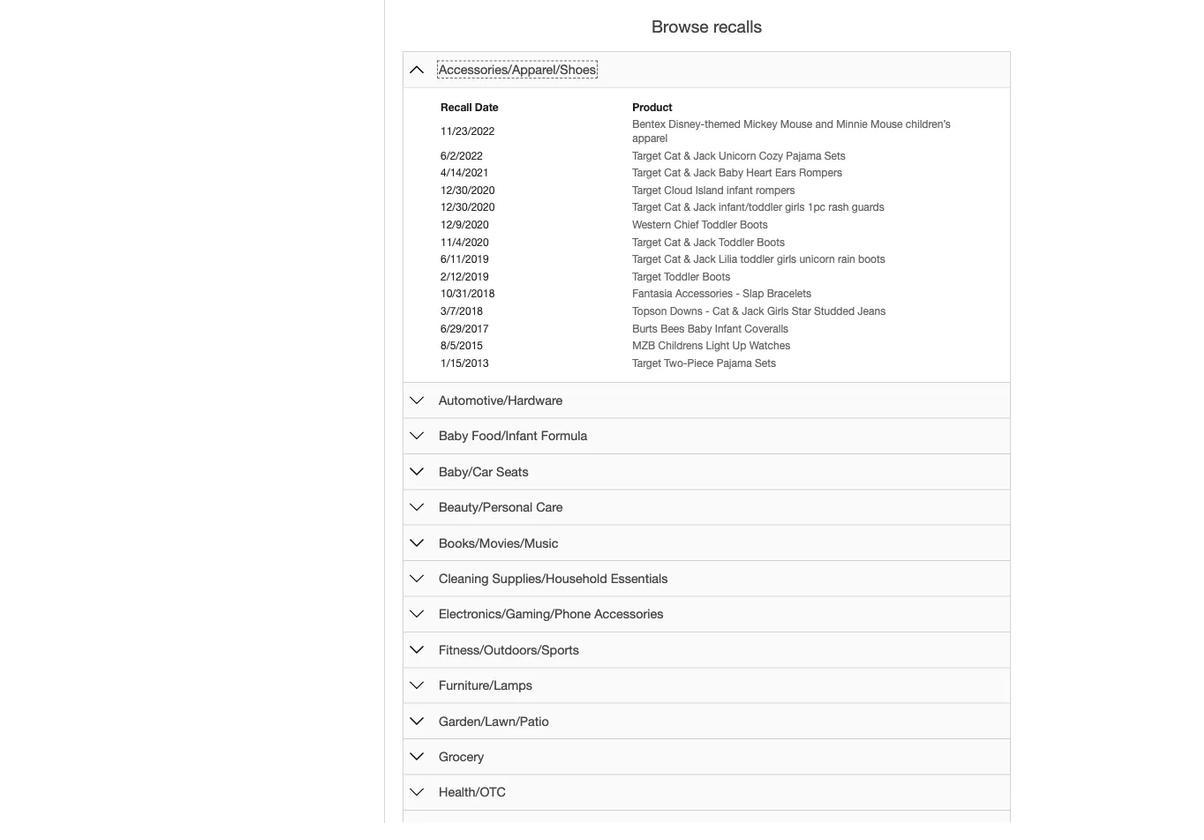 Task type: describe. For each thing, give the bounding box(es) containing it.
health/otc link
[[439, 786, 506, 801]]

target two-piece pajama sets
[[632, 357, 776, 370]]

target cat & jack toddler boots link
[[632, 236, 785, 248]]

date
[[475, 101, 499, 114]]

target cat & jack infant/toddler girls 1pc rash guards link
[[632, 202, 885, 214]]

2 horizontal spatial baby
[[719, 167, 743, 179]]

baby/car seats
[[439, 465, 529, 480]]

western
[[632, 219, 671, 231]]

unicorn
[[800, 253, 835, 266]]

target cloud island infant rompers
[[632, 184, 795, 197]]

row containing 12/9/2020
[[439, 217, 987, 234]]

cleaning
[[439, 572, 489, 587]]

electronics/gaming/phone accessories link
[[439, 608, 664, 622]]

chief
[[674, 219, 699, 231]]

circle arrow e image for fitness/outdoors/sports
[[410, 644, 424, 658]]

furniture/lamps
[[439, 679, 532, 694]]

& for unicorn
[[684, 150, 691, 162]]

grocery link
[[439, 750, 484, 765]]

cat for target cat & jack toddler boots
[[664, 236, 681, 248]]

mzb
[[632, 340, 655, 352]]

infant
[[727, 184, 753, 197]]

baby food/infant formula
[[439, 429, 588, 444]]

infant/toddler
[[719, 202, 782, 214]]

6/11/2019
[[441, 253, 489, 266]]

themed
[[705, 119, 741, 131]]

target for target cloud island infant rompers
[[632, 184, 661, 197]]

12/9/2020
[[441, 219, 489, 231]]

6/29/2017
[[441, 323, 489, 335]]

toddler
[[741, 253, 774, 266]]

1 vertical spatial boots
[[757, 236, 785, 248]]

4/14/2021
[[441, 167, 489, 179]]

& up infant
[[732, 305, 739, 318]]

bees
[[661, 323, 685, 335]]

& for toddler
[[684, 236, 691, 248]]

star
[[792, 305, 811, 318]]

coveralls
[[745, 323, 789, 335]]

target two-piece pajama sets link
[[632, 357, 776, 370]]

circle arrow e image for grocery
[[410, 751, 424, 765]]

circle arrow e image for electronics/gaming/phone accessories
[[410, 608, 424, 622]]

jack for toddler
[[694, 236, 716, 248]]

cat for target cat & jack infant/toddler girls 1pc rash guards
[[664, 202, 681, 214]]

fantasia
[[632, 288, 673, 300]]

row containing bentex disney-themed mickey mouse and minnie mouse children's apparel
[[439, 116, 987, 147]]

1 mouse from the left
[[780, 119, 813, 131]]

baby/car seats link
[[439, 465, 529, 480]]

& for baby
[[684, 167, 691, 179]]

fitness/outdoors/sports link
[[439, 643, 579, 658]]

grocery
[[439, 750, 484, 765]]

circle arrow e image for health/otc
[[410, 786, 424, 801]]

recall date
[[441, 101, 499, 114]]

1 horizontal spatial baby
[[688, 323, 712, 335]]

fitness/outdoors/sports
[[439, 643, 579, 658]]

circle arrow e image for automotive/hardware
[[410, 394, 424, 408]]

burts bees baby infant coveralls link
[[632, 323, 789, 335]]

slap
[[743, 288, 764, 300]]

row containing 2/12/2019
[[439, 269, 987, 286]]

target cloud island infant rompers link
[[632, 184, 795, 197]]

circle arrow e image for books/movies/music
[[410, 537, 424, 551]]

electronics/gaming/phone accessories
[[439, 608, 664, 622]]

western chief toddler boots link
[[632, 219, 768, 231]]

accessories/apparel/shoes
[[439, 63, 596, 77]]

row containing 1/15/2013
[[439, 355, 987, 372]]

row containing 6/29/2017
[[439, 320, 987, 338]]

cat for target cat & jack baby heart ears rompers
[[664, 167, 681, 179]]

light
[[706, 340, 730, 352]]

rash
[[829, 202, 849, 214]]

- for slap
[[736, 288, 740, 300]]

row containing 11/4/2020
[[439, 234, 987, 251]]

target cat & jack lilia toddler girls unicorn rain boots link
[[632, 253, 886, 266]]

apparel
[[632, 132, 668, 145]]

1 vertical spatial toddler
[[719, 236, 754, 248]]

11/4/2020
[[441, 236, 489, 248]]

row containing 4/14/2021
[[439, 165, 987, 182]]

circle arrow s image
[[410, 63, 424, 77]]

row containing 6/11/2019
[[439, 251, 987, 269]]

girls
[[767, 305, 789, 318]]

0 vertical spatial toddler
[[702, 219, 737, 231]]

12/30/2020 for target cat & jack infant/toddler girls 1pc rash guards
[[441, 202, 495, 214]]

unicorn
[[719, 150, 756, 162]]

piece
[[687, 357, 714, 370]]

essentials
[[611, 572, 668, 587]]

recall
[[441, 101, 472, 114]]

1pc
[[808, 202, 826, 214]]

rain
[[838, 253, 856, 266]]

2 mouse from the left
[[871, 119, 903, 131]]

target for target two-piece pajama sets
[[632, 357, 661, 370]]

target cat & jack unicorn cozy pajama sets
[[632, 150, 846, 162]]

beauty/personal care
[[439, 501, 563, 515]]

0 vertical spatial boots
[[740, 219, 768, 231]]

2 vertical spatial boots
[[702, 271, 730, 283]]

1/15/2013
[[441, 357, 489, 370]]

jeans
[[858, 305, 886, 318]]

target cat & jack toddler boots
[[632, 236, 785, 248]]

mzb childrens light up watches
[[632, 340, 790, 352]]

browse recalls
[[652, 16, 762, 36]]

target cat & jack baby heart ears rompers
[[632, 167, 842, 179]]

beauty/personal
[[439, 501, 533, 515]]

target cat & jack baby heart ears rompers link
[[632, 167, 842, 179]]

ears
[[775, 167, 796, 179]]



Task type: locate. For each thing, give the bounding box(es) containing it.
pajama down up
[[717, 357, 752, 370]]

0 vertical spatial pajama
[[786, 150, 822, 162]]

downs
[[670, 305, 703, 318]]

studded
[[814, 305, 855, 318]]

5 circle arrow e image from the top
[[410, 751, 424, 765]]

0 vertical spatial accessories
[[675, 288, 733, 300]]

toddler up fantasia
[[664, 271, 699, 283]]

0 vertical spatial -
[[736, 288, 740, 300]]

12/30/2020
[[441, 184, 495, 197], [441, 202, 495, 214]]

1 vertical spatial -
[[706, 305, 710, 318]]

8 target from the top
[[632, 357, 661, 370]]

and
[[816, 119, 833, 131]]

row down western chief toddler boots
[[439, 234, 987, 251]]

7 row from the top
[[439, 234, 987, 251]]

guards
[[852, 202, 885, 214]]

jack
[[694, 150, 716, 162], [694, 167, 716, 179], [694, 202, 716, 214], [694, 236, 716, 248], [694, 253, 716, 266], [742, 305, 764, 318]]

childrens
[[658, 340, 703, 352]]

care
[[536, 501, 563, 515]]

row containing 6/2/2022
[[439, 147, 987, 165]]

jack left unicorn
[[694, 150, 716, 162]]

circle arrow e image for garden/lawn/patio
[[410, 715, 424, 729]]

row up target cloud island infant rompers link
[[439, 165, 987, 182]]

automotive/hardware link
[[439, 394, 563, 408]]

food/infant
[[472, 429, 538, 444]]

target for target cat & jack lilia toddler girls unicorn rain boots
[[632, 253, 661, 266]]

garden/lawn/patio link
[[439, 715, 549, 729]]

seats
[[496, 465, 529, 480]]

cleaning supplies/household essentials
[[439, 572, 668, 587]]

boots down infant/toddler
[[740, 219, 768, 231]]

2 circle arrow e image from the top
[[410, 430, 424, 444]]

row
[[439, 116, 987, 147], [439, 147, 987, 165], [439, 165, 987, 182], [439, 182, 987, 199], [439, 199, 987, 217], [439, 217, 987, 234], [439, 234, 987, 251], [439, 251, 987, 269], [439, 269, 987, 286], [439, 286, 987, 303], [439, 303, 987, 320], [439, 320, 987, 338], [439, 338, 987, 355], [439, 355, 987, 372]]

0 horizontal spatial sets
[[755, 357, 776, 370]]

pajama
[[786, 150, 822, 162], [717, 357, 752, 370]]

& for lilia
[[684, 253, 691, 266]]

fantasia accessories - slap bracelets
[[632, 288, 812, 300]]

row containing 10/31/2018
[[439, 286, 987, 303]]

3 circle arrow e image from the top
[[410, 644, 424, 658]]

0 horizontal spatial mouse
[[780, 119, 813, 131]]

2/12/2019
[[441, 271, 489, 283]]

jack for unicorn
[[694, 150, 716, 162]]

target for target cat & jack toddler boots
[[632, 236, 661, 248]]

1 12/30/2020 from the top
[[441, 184, 495, 197]]

jack up western chief toddler boots
[[694, 202, 716, 214]]

boots
[[858, 253, 886, 266]]

0 horizontal spatial -
[[706, 305, 710, 318]]

2 vertical spatial baby
[[439, 429, 468, 444]]

6/2/2022
[[441, 150, 483, 162]]

bentex disney-themed mickey mouse and minnie mouse children's apparel
[[632, 119, 951, 145]]

1 vertical spatial baby
[[688, 323, 712, 335]]

recalls
[[713, 16, 762, 36]]

electronics/gaming/phone
[[439, 608, 591, 622]]

1 vertical spatial sets
[[755, 357, 776, 370]]

girls
[[785, 202, 805, 214], [777, 253, 797, 266]]

5 target from the top
[[632, 236, 661, 248]]

circle arrow e image for baby food/infant formula
[[410, 430, 424, 444]]

circle arrow e image for furniture/lamps
[[410, 679, 424, 694]]

jack down western chief toddler boots link
[[694, 236, 716, 248]]

4 circle arrow e image from the top
[[410, 537, 424, 551]]

baby food/infant formula link
[[439, 429, 588, 444]]

topson downs - cat & jack girls star studded jeans
[[632, 305, 886, 318]]

8 row from the top
[[439, 251, 987, 269]]

5 row from the top
[[439, 199, 987, 217]]

accessories for electronics/gaming/phone
[[595, 608, 664, 622]]

cat up target toddler boots
[[664, 253, 681, 266]]

target for target cat & jack baby heart ears rompers
[[632, 167, 661, 179]]

circle arrow e image
[[410, 394, 424, 408], [410, 430, 424, 444], [410, 465, 424, 480], [410, 537, 424, 551], [410, 608, 424, 622], [410, 715, 424, 729], [410, 786, 424, 801], [410, 822, 424, 824]]

2 circle arrow e image from the top
[[410, 572, 424, 587]]

1 horizontal spatial mouse
[[871, 119, 903, 131]]

1 vertical spatial pajama
[[717, 357, 752, 370]]

4 circle arrow e image from the top
[[410, 679, 424, 694]]

0 vertical spatial sets
[[824, 150, 846, 162]]

cat for target cat & jack lilia toddler girls unicorn rain boots
[[664, 253, 681, 266]]

0 vertical spatial 12/30/2020
[[441, 184, 495, 197]]

rompers
[[799, 167, 842, 179]]

cat down chief
[[664, 236, 681, 248]]

accessories down essentials
[[595, 608, 664, 622]]

7 target from the top
[[632, 271, 661, 283]]

jack down slap
[[742, 305, 764, 318]]

- up burts bees baby infant coveralls link
[[706, 305, 710, 318]]

6 row from the top
[[439, 217, 987, 234]]

4 row from the top
[[439, 182, 987, 199]]

circle arrow e image for cleaning supplies/household essentials
[[410, 572, 424, 587]]

toddler
[[702, 219, 737, 231], [719, 236, 754, 248], [664, 271, 699, 283]]

target
[[632, 150, 661, 162], [632, 167, 661, 179], [632, 184, 661, 197], [632, 202, 661, 214], [632, 236, 661, 248], [632, 253, 661, 266], [632, 271, 661, 283], [632, 357, 661, 370]]

12 row from the top
[[439, 320, 987, 338]]

island
[[696, 184, 724, 197]]

boots up fantasia accessories - slap bracelets
[[702, 271, 730, 283]]

11/23/2022
[[441, 125, 495, 138]]

cat up cloud
[[664, 167, 681, 179]]

0 horizontal spatial pajama
[[717, 357, 752, 370]]

row up target cat & jack toddler boots "link"
[[439, 217, 987, 234]]

children's
[[906, 119, 951, 131]]

accessories up downs
[[675, 288, 733, 300]]

minnie
[[836, 119, 868, 131]]

mickey
[[744, 119, 778, 131]]

2 vertical spatial toddler
[[664, 271, 699, 283]]

baby up baby/car
[[439, 429, 468, 444]]

row up downs
[[439, 286, 987, 303]]

2 row from the top
[[439, 147, 987, 165]]

3 target from the top
[[632, 184, 661, 197]]

bentex
[[632, 119, 666, 131]]

& down disney-
[[684, 150, 691, 162]]

row down target cat & jack toddler boots "link"
[[439, 251, 987, 269]]

mouse left the and
[[780, 119, 813, 131]]

baby/car
[[439, 465, 493, 480]]

jack for infant/toddler
[[694, 202, 716, 214]]

3/7/2018
[[441, 305, 483, 318]]

lilia
[[719, 253, 738, 266]]

health/otc
[[439, 786, 506, 801]]

- left slap
[[736, 288, 740, 300]]

6 circle arrow e image from the top
[[410, 715, 424, 729]]

boots
[[740, 219, 768, 231], [757, 236, 785, 248], [702, 271, 730, 283]]

toddler up target cat & jack toddler boots "link"
[[702, 219, 737, 231]]

garden/lawn/patio
[[439, 715, 549, 729]]

4 target from the top
[[632, 202, 661, 214]]

0 vertical spatial girls
[[785, 202, 805, 214]]

row up target cat & jack baby heart ears rompers
[[439, 147, 987, 165]]

mouse
[[780, 119, 813, 131], [871, 119, 903, 131]]

supplies/household
[[492, 572, 607, 587]]

-
[[736, 288, 740, 300], [706, 305, 710, 318]]

row up burts bees baby infant coveralls
[[439, 303, 987, 320]]

jack for lilia
[[694, 253, 716, 266]]

&
[[684, 150, 691, 162], [684, 167, 691, 179], [684, 202, 691, 214], [684, 236, 691, 248], [684, 253, 691, 266], [732, 305, 739, 318]]

& up "target toddler boots" link
[[684, 253, 691, 266]]

12/30/2020 for target cloud island infant rompers
[[441, 184, 495, 197]]

pajama up rompers
[[786, 150, 822, 162]]

12/30/2020 up the 12/9/2020
[[441, 202, 495, 214]]

cat down apparel
[[664, 150, 681, 162]]

1 vertical spatial girls
[[777, 253, 797, 266]]

cat down cloud
[[664, 202, 681, 214]]

row up unicorn
[[439, 116, 987, 147]]

& down chief
[[684, 236, 691, 248]]

mouse right minnie
[[871, 119, 903, 131]]

boots up target cat & jack lilia toddler girls unicorn rain boots link
[[757, 236, 785, 248]]

books/movies/music
[[439, 536, 559, 551]]

up
[[733, 340, 747, 352]]

target toddler boots
[[632, 271, 730, 283]]

target cat & jack unicorn cozy pajama sets link
[[632, 150, 846, 162]]

6 target from the top
[[632, 253, 661, 266]]

heart
[[746, 167, 772, 179]]

9 row from the top
[[439, 269, 987, 286]]

circle arrow e image for beauty/personal care
[[410, 501, 424, 515]]

sets
[[824, 150, 846, 162], [755, 357, 776, 370]]

browse
[[652, 16, 709, 36]]

bentex disney-themed mickey mouse and minnie mouse children's apparel link
[[632, 119, 951, 145]]

1 target from the top
[[632, 150, 661, 162]]

books/movies/music link
[[439, 536, 559, 551]]

row down target cat & jack baby heart ears rompers link
[[439, 182, 987, 199]]

& up chief
[[684, 202, 691, 214]]

10/31/2018
[[441, 288, 495, 300]]

bracelets
[[767, 288, 812, 300]]

cozy
[[759, 150, 783, 162]]

accessories for fantasia
[[675, 288, 733, 300]]

1 circle arrow e image from the top
[[410, 394, 424, 408]]

- for cat
[[706, 305, 710, 318]]

1 horizontal spatial pajama
[[786, 150, 822, 162]]

1 row from the top
[[439, 116, 987, 147]]

8/5/2015
[[441, 340, 483, 352]]

product
[[632, 101, 673, 114]]

& for infant/toddler
[[684, 202, 691, 214]]

target toddler boots link
[[632, 271, 730, 283]]

jack down target cat & jack toddler boots
[[694, 253, 716, 266]]

girls right toddler
[[777, 253, 797, 266]]

row containing 8/5/2015
[[439, 338, 987, 355]]

disney-
[[669, 119, 705, 131]]

1 horizontal spatial accessories
[[675, 288, 733, 300]]

target for target cat & jack infant/toddler girls 1pc rash guards
[[632, 202, 661, 214]]

0 horizontal spatial baby
[[439, 429, 468, 444]]

row up mzb childrens light up watches
[[439, 320, 987, 338]]

jack for baby
[[694, 167, 716, 179]]

target for target cat & jack unicorn cozy pajama sets
[[632, 150, 661, 162]]

1 vertical spatial accessories
[[595, 608, 664, 622]]

2 12/30/2020 from the top
[[441, 202, 495, 214]]

7 circle arrow e image from the top
[[410, 786, 424, 801]]

row containing 3/7/2018
[[439, 303, 987, 320]]

3 row from the top
[[439, 165, 987, 182]]

& up cloud
[[684, 167, 691, 179]]

mzb childrens light up watches link
[[632, 340, 790, 352]]

toddler up 'lilia'
[[719, 236, 754, 248]]

10 row from the top
[[439, 286, 987, 303]]

2 target from the top
[[632, 167, 661, 179]]

5 circle arrow e image from the top
[[410, 608, 424, 622]]

jack up island
[[694, 167, 716, 179]]

1 vertical spatial 12/30/2020
[[441, 202, 495, 214]]

0 vertical spatial baby
[[719, 167, 743, 179]]

row down target cloud island infant rompers link
[[439, 199, 987, 217]]

11 row from the top
[[439, 303, 987, 320]]

circle arrow e image
[[410, 501, 424, 515], [410, 572, 424, 587], [410, 644, 424, 658], [410, 679, 424, 694], [410, 751, 424, 765]]

1 horizontal spatial -
[[736, 288, 740, 300]]

sets up rompers
[[824, 150, 846, 162]]

circle arrow e image for baby/car seats
[[410, 465, 424, 480]]

row down burts bees baby infant coveralls link
[[439, 338, 987, 355]]

target cat & jack lilia toddler girls unicorn rain boots
[[632, 253, 886, 266]]

12/30/2020 down the 4/14/2021 in the left of the page
[[441, 184, 495, 197]]

1 circle arrow e image from the top
[[410, 501, 424, 515]]

3 circle arrow e image from the top
[[410, 465, 424, 480]]

cat for target cat & jack unicorn cozy pajama sets
[[664, 150, 681, 162]]

target for target toddler boots
[[632, 271, 661, 283]]

row up fantasia accessories - slap bracelets
[[439, 269, 987, 286]]

infant
[[715, 323, 742, 335]]

baby down unicorn
[[719, 167, 743, 179]]

topson
[[632, 305, 667, 318]]

baby up mzb childrens light up watches link
[[688, 323, 712, 335]]

row down mzb childrens light up watches
[[439, 355, 987, 372]]

8 circle arrow e image from the top
[[410, 822, 424, 824]]

girls left 1pc
[[785, 202, 805, 214]]

watches
[[749, 340, 790, 352]]

target cat & jack infant/toddler girls 1pc rash guards
[[632, 202, 885, 214]]

cat down fantasia accessories - slap bracelets
[[713, 305, 729, 318]]

1 horizontal spatial sets
[[824, 150, 846, 162]]

western chief toddler boots
[[632, 219, 768, 231]]

14 row from the top
[[439, 355, 987, 372]]

0 horizontal spatial accessories
[[595, 608, 664, 622]]

sets down watches
[[755, 357, 776, 370]]

13 row from the top
[[439, 338, 987, 355]]



Task type: vqa. For each thing, say whether or not it's contained in the screenshot.
"Get"
no



